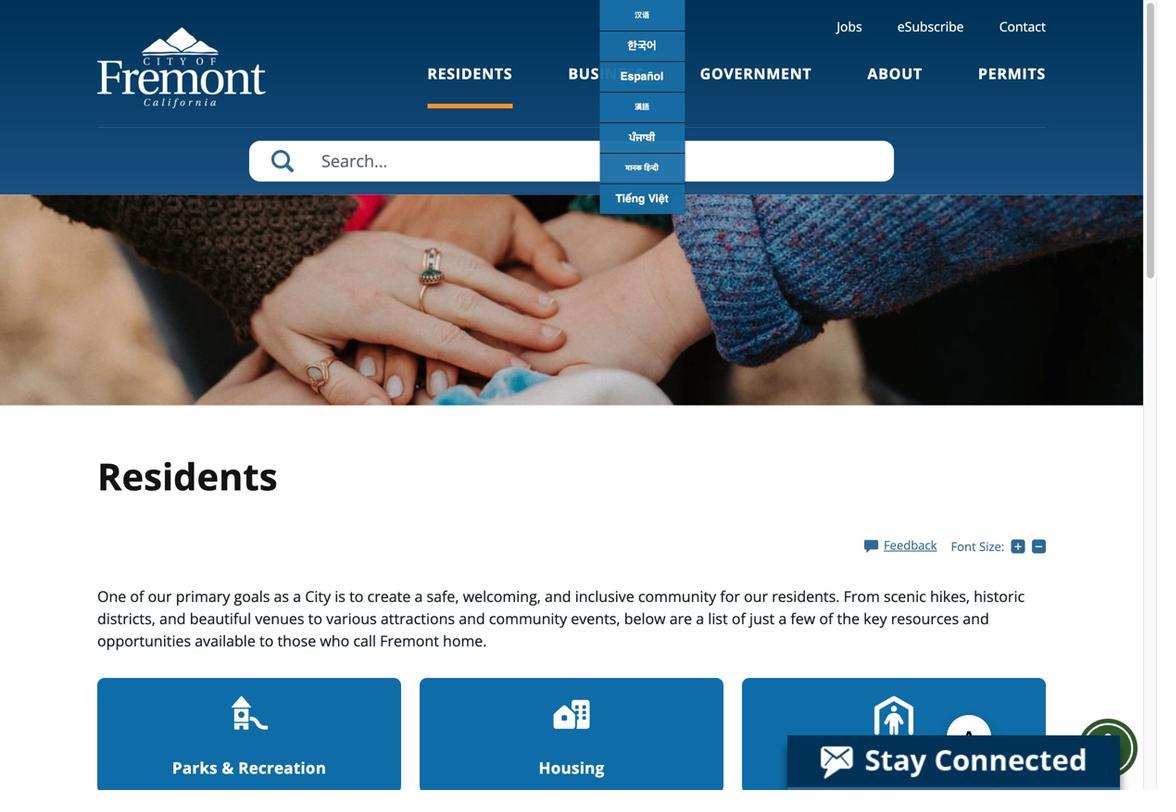 Task type: vqa. For each thing, say whether or not it's contained in the screenshot.
CTA 2 EmploymentCenter image
no



Task type: describe. For each thing, give the bounding box(es) containing it.
parks & recreation link
[[97, 678, 401, 790]]

beautiful
[[190, 608, 251, 628]]

opportunities
[[97, 631, 191, 651]]

parks & recreation
[[172, 758, 326, 779]]

2 horizontal spatial of
[[819, 608, 833, 628]]

jobs link
[[837, 18, 862, 35]]

jobs
[[837, 18, 862, 35]]

house and apartment buiding image
[[552, 696, 591, 735]]

+ link
[[1011, 538, 1032, 554]]

2 horizontal spatial to
[[349, 586, 363, 606]]

goals
[[234, 586, 270, 606]]

from
[[844, 586, 880, 606]]

permits
[[978, 63, 1046, 83]]

primary
[[176, 586, 230, 606]]

0 vertical spatial community
[[638, 586, 716, 606]]

is
[[335, 586, 345, 606]]

1 horizontal spatial of
[[732, 608, 746, 628]]

font size: link
[[951, 538, 1004, 555]]

+
[[1025, 538, 1032, 554]]

city
[[305, 586, 331, 606]]

residents.
[[772, 586, 840, 606]]

districts,
[[97, 608, 156, 628]]

homeless
[[814, 758, 893, 779]]

hikes,
[[930, 586, 970, 606]]

playground structure image
[[230, 696, 269, 735]]

and up opportunities
[[159, 608, 186, 628]]

a left few
[[778, 608, 787, 628]]

attractions
[[381, 608, 455, 628]]

font size:
[[951, 538, 1004, 555]]

inclusive
[[575, 586, 634, 606]]

historic
[[974, 586, 1025, 606]]

safe,
[[427, 586, 459, 606]]

0 vertical spatial residents
[[427, 63, 513, 83]]

homeless response
[[814, 758, 974, 779]]

one of our primary goals as a city is to create a safe, welcoming, and inclusive community for our residents. from scenic hikes, historic districts, and beautiful venues to various attractions and community events, below are a list of just a few of the key resources and opportunities available to those who call fremont home.
[[97, 586, 1025, 651]]

recreation
[[238, 758, 326, 779]]

those
[[277, 631, 316, 651]]

welcoming,
[[463, 586, 541, 606]]

size:
[[979, 538, 1004, 555]]

create
[[367, 586, 411, 606]]

housing link
[[420, 678, 723, 790]]

available
[[195, 631, 256, 651]]

esubscribe
[[897, 18, 964, 35]]

key
[[864, 608, 887, 628]]

2 vertical spatial to
[[259, 631, 274, 651]]

homeless response link
[[742, 678, 1046, 790]]

0 horizontal spatial residents
[[97, 451, 278, 501]]



Task type: locate. For each thing, give the bounding box(es) containing it.
list
[[708, 608, 728, 628]]

0 horizontal spatial of
[[130, 586, 144, 606]]

residents
[[427, 63, 513, 83], [97, 451, 278, 501]]

0 vertical spatial to
[[349, 586, 363, 606]]

1 horizontal spatial our
[[744, 586, 768, 606]]

permits link
[[978, 63, 1046, 109]]

community
[[638, 586, 716, 606], [489, 608, 567, 628]]

for
[[720, 586, 740, 606]]

-
[[1046, 538, 1050, 554]]

scenic
[[884, 586, 926, 606]]

community down 'welcoming,'
[[489, 608, 567, 628]]

feedback
[[884, 537, 937, 553]]

resources
[[891, 608, 959, 628]]

2 our from the left
[[744, 586, 768, 606]]

1 vertical spatial to
[[308, 608, 322, 628]]

fremont
[[380, 631, 439, 651]]

our up just on the bottom of the page
[[744, 586, 768, 606]]

Search text field
[[249, 141, 894, 182]]

&
[[222, 758, 234, 779]]

1 horizontal spatial residents
[[427, 63, 513, 83]]

below
[[624, 608, 666, 628]]

esubscribe link
[[897, 18, 964, 35]]

government
[[700, 63, 812, 83]]

one
[[97, 586, 126, 606]]

the
[[837, 608, 860, 628]]

1 vertical spatial residents
[[97, 451, 278, 501]]

are
[[669, 608, 692, 628]]

and up events,
[[545, 586, 571, 606]]

a
[[293, 586, 301, 606], [415, 586, 423, 606], [696, 608, 704, 628], [778, 608, 787, 628]]

business
[[568, 63, 644, 83]]

our
[[148, 586, 172, 606], [744, 586, 768, 606]]

of left the
[[819, 608, 833, 628]]

feedback link
[[864, 537, 937, 553]]

as
[[274, 586, 289, 606]]

just
[[749, 608, 775, 628]]

to down venues
[[259, 631, 274, 651]]

government link
[[700, 63, 812, 109]]

a up "attractions"
[[415, 586, 423, 606]]

a left list
[[696, 608, 704, 628]]

font
[[951, 538, 976, 555]]

community up are
[[638, 586, 716, 606]]

call
[[353, 631, 376, 651]]

to
[[349, 586, 363, 606], [308, 608, 322, 628], [259, 631, 274, 651]]

various
[[326, 608, 377, 628]]

parks
[[172, 758, 218, 779]]

contact link
[[999, 18, 1046, 35]]

who
[[320, 631, 349, 651]]

0 horizontal spatial to
[[259, 631, 274, 651]]

1 our from the left
[[148, 586, 172, 606]]

residents link
[[427, 63, 513, 109]]

1 vertical spatial community
[[489, 608, 567, 628]]

stay connected image
[[787, 736, 1118, 787]]

of up the districts,
[[130, 586, 144, 606]]

of
[[130, 586, 144, 606], [732, 608, 746, 628], [819, 608, 833, 628]]

a right as
[[293, 586, 301, 606]]

response
[[897, 758, 974, 779]]

about
[[867, 63, 923, 83]]

person shelter image
[[874, 696, 913, 735]]

housing
[[539, 758, 604, 779]]

1 horizontal spatial to
[[308, 608, 322, 628]]

contact
[[999, 18, 1046, 35]]

and down historic
[[963, 608, 989, 628]]

to right is
[[349, 586, 363, 606]]

of right list
[[732, 608, 746, 628]]

home.
[[443, 631, 487, 651]]

business link
[[568, 63, 644, 109]]

and
[[545, 586, 571, 606], [159, 608, 186, 628], [459, 608, 485, 628], [963, 608, 989, 628]]

venues
[[255, 608, 304, 628]]

and up "home."
[[459, 608, 485, 628]]

about link
[[867, 63, 923, 109]]

few
[[791, 608, 815, 628]]

to down 'city'
[[308, 608, 322, 628]]

1 horizontal spatial community
[[638, 586, 716, 606]]

our up the districts,
[[148, 586, 172, 606]]

0 horizontal spatial community
[[489, 608, 567, 628]]

events,
[[571, 608, 620, 628]]

- link
[[1032, 538, 1050, 554]]

0 horizontal spatial our
[[148, 586, 172, 606]]



